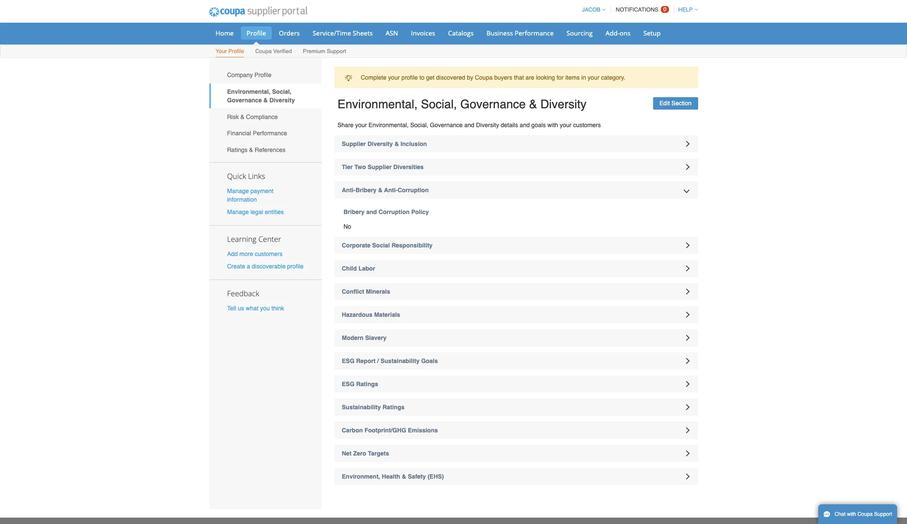 Task type: vqa. For each thing, say whether or not it's contained in the screenshot.
Edit Section
yes



Task type: locate. For each thing, give the bounding box(es) containing it.
0 horizontal spatial performance
[[253, 130, 287, 137]]

ratings for sustainability
[[383, 404, 405, 411]]

looking
[[536, 74, 555, 81]]

by
[[467, 74, 473, 81]]

bribery and corruption policy
[[344, 209, 429, 216]]

& up goals
[[529, 98, 537, 111]]

corruption down anti-bribery & anti-corruption
[[379, 209, 410, 216]]

service/time sheets link
[[307, 27, 378, 39]]

& left safety
[[402, 474, 406, 481]]

(ehs)
[[428, 474, 444, 481]]

0 horizontal spatial customers
[[255, 251, 282, 258]]

& down financial performance
[[249, 147, 253, 154]]

1 vertical spatial corruption
[[379, 209, 410, 216]]

invoices link
[[405, 27, 441, 39]]

2 horizontal spatial ratings
[[383, 404, 405, 411]]

profile for company profile
[[254, 72, 271, 79]]

0 vertical spatial support
[[327, 48, 346, 54]]

orders link
[[273, 27, 305, 39]]

get
[[426, 74, 435, 81]]

bribery
[[355, 187, 377, 194], [344, 209, 365, 216]]

2 vertical spatial ratings
[[383, 404, 405, 411]]

carbon footprint/ghg emissions heading
[[335, 422, 698, 440]]

environmental, social, governance & diversity
[[227, 88, 295, 104], [338, 98, 586, 111]]

0 vertical spatial corruption
[[398, 187, 429, 194]]

& inside the environment, health & safety (ehs) dropdown button
[[402, 474, 406, 481]]

social, up the "inclusion"
[[410, 122, 428, 129]]

esg left 'report' in the bottom left of the page
[[342, 358, 354, 365]]

environmental, social, governance & diversity up compliance
[[227, 88, 295, 104]]

your right the share
[[355, 122, 367, 129]]

1 esg from the top
[[342, 358, 354, 365]]

diversity up tier two supplier diversities
[[367, 141, 393, 148]]

0 horizontal spatial supplier
[[342, 141, 366, 148]]

and left details
[[464, 122, 474, 129]]

1 horizontal spatial and
[[464, 122, 474, 129]]

1 vertical spatial performance
[[253, 130, 287, 137]]

supplier down the share
[[342, 141, 366, 148]]

more
[[239, 251, 253, 258]]

for
[[557, 74, 564, 81]]

0 vertical spatial sustainability
[[381, 358, 420, 365]]

your right complete
[[388, 74, 400, 81]]

complete your profile to get discovered by coupa buyers that are looking for items in your category.
[[361, 74, 625, 81]]

social, down company profile link
[[272, 88, 291, 95]]

manage legal entities link
[[227, 209, 284, 216]]

tier two supplier diversities heading
[[335, 159, 698, 176]]

with inside chat with coupa support button
[[847, 512, 856, 518]]

1 vertical spatial coupa
[[475, 74, 493, 81]]

0 vertical spatial environmental,
[[227, 88, 270, 95]]

0 vertical spatial profile
[[247, 29, 266, 37]]

ratings down 'report' in the bottom left of the page
[[356, 381, 378, 388]]

& right risk
[[240, 113, 244, 120]]

governance inside the environmental, social, governance & diversity
[[227, 97, 262, 104]]

1 horizontal spatial supplier
[[368, 164, 392, 171]]

1 vertical spatial esg
[[342, 381, 354, 388]]

profile up environmental, social, governance & diversity link
[[254, 72, 271, 79]]

0 horizontal spatial with
[[547, 122, 558, 129]]

payment
[[250, 188, 273, 195]]

governance
[[227, 97, 262, 104], [460, 98, 526, 111], [430, 122, 463, 129]]

& up bribery and corruption policy
[[378, 187, 383, 194]]

no
[[344, 223, 351, 230]]

your profile link
[[215, 46, 245, 57]]

two
[[354, 164, 366, 171]]

sustainability down "esg ratings"
[[342, 404, 381, 411]]

invoices
[[411, 29, 435, 37]]

supplier right two
[[368, 164, 392, 171]]

esg report / sustainability goals heading
[[335, 353, 698, 370]]

0
[[663, 6, 666, 12]]

chat with coupa support
[[835, 512, 892, 518]]

social, down get
[[421, 98, 457, 111]]

health
[[382, 474, 400, 481]]

1 horizontal spatial profile
[[401, 74, 418, 81]]

that
[[514, 74, 524, 81]]

hazardous materials heading
[[335, 307, 698, 324]]

0 horizontal spatial coupa
[[255, 48, 272, 54]]

a
[[247, 263, 250, 270]]

performance right business
[[515, 29, 554, 37]]

1 vertical spatial with
[[847, 512, 856, 518]]

bribery down two
[[355, 187, 377, 194]]

0 horizontal spatial support
[[327, 48, 346, 54]]

& left the "inclusion"
[[395, 141, 399, 148]]

esg
[[342, 358, 354, 365], [342, 381, 354, 388]]

anti- up bribery and corruption policy
[[384, 187, 398, 194]]

& inside the environmental, social, governance & diversity
[[263, 97, 268, 104]]

1 horizontal spatial with
[[847, 512, 856, 518]]

2 horizontal spatial coupa
[[858, 512, 873, 518]]

manage
[[227, 188, 249, 195], [227, 209, 249, 216]]

1 manage from the top
[[227, 188, 249, 195]]

esg for esg report / sustainability goals
[[342, 358, 354, 365]]

& inside 'risk & compliance' link
[[240, 113, 244, 120]]

ratings & references link
[[209, 142, 322, 158]]

modern slavery button
[[335, 330, 698, 347]]

coupa verified
[[255, 48, 292, 54]]

bribery up no on the top
[[344, 209, 365, 216]]

quick links
[[227, 171, 265, 181]]

corruption up policy
[[398, 187, 429, 194]]

0 vertical spatial esg
[[342, 358, 354, 365]]

environmental, down complete
[[338, 98, 418, 111]]

supplier diversity & inclusion
[[342, 141, 427, 148]]

navigation
[[578, 1, 698, 18]]

hazardous materials
[[342, 312, 400, 319]]

0 horizontal spatial profile
[[287, 263, 304, 270]]

& up 'risk & compliance' link
[[263, 97, 268, 104]]

2 vertical spatial coupa
[[858, 512, 873, 518]]

entities
[[265, 209, 284, 216]]

hazardous materials button
[[335, 307, 698, 324]]

0 vertical spatial ratings
[[227, 147, 247, 154]]

esg ratings heading
[[335, 376, 698, 393]]

2 esg from the top
[[342, 381, 354, 388]]

home link
[[210, 27, 239, 39]]

esg inside 'heading'
[[342, 381, 354, 388]]

0 vertical spatial profile
[[401, 74, 418, 81]]

profile right your
[[228, 48, 244, 54]]

1 horizontal spatial coupa
[[475, 74, 493, 81]]

0 horizontal spatial anti-
[[342, 187, 355, 194]]

net zero targets heading
[[335, 446, 698, 463]]

manage down information
[[227, 209, 249, 216]]

diversities
[[393, 164, 424, 171]]

corruption
[[398, 187, 429, 194], [379, 209, 410, 216]]

2 vertical spatial profile
[[254, 72, 271, 79]]

and down anti-bribery & anti-corruption
[[366, 209, 377, 216]]

with right chat
[[847, 512, 856, 518]]

diversity inside the environmental, social, governance & diversity
[[269, 97, 295, 104]]

ratings inside heading
[[383, 404, 405, 411]]

diversity down for
[[540, 98, 586, 111]]

minerals
[[366, 289, 390, 295]]

esg for esg ratings
[[342, 381, 354, 388]]

bribery inside the anti-bribery & anti-corruption dropdown button
[[355, 187, 377, 194]]

business performance link
[[481, 27, 559, 39]]

coupa inside alert
[[475, 74, 493, 81]]

0 vertical spatial with
[[547, 122, 558, 129]]

esg ratings button
[[335, 376, 698, 393]]

manage payment information link
[[227, 188, 273, 203]]

conflict minerals
[[342, 289, 390, 295]]

2 manage from the top
[[227, 209, 249, 216]]

jacob
[[582, 6, 601, 13]]

coupa verified link
[[255, 46, 292, 57]]

0 vertical spatial performance
[[515, 29, 554, 37]]

sustainability ratings heading
[[335, 399, 698, 416]]

sustainability ratings button
[[335, 399, 698, 416]]

verified
[[273, 48, 292, 54]]

1 vertical spatial support
[[874, 512, 892, 518]]

performance up the references
[[253, 130, 287, 137]]

0 horizontal spatial environmental, social, governance & diversity
[[227, 88, 295, 104]]

1 vertical spatial customers
[[255, 251, 282, 258]]

and left goals
[[520, 122, 530, 129]]

esg up sustainability ratings
[[342, 381, 354, 388]]

coupa left verified
[[255, 48, 272, 54]]

sheets
[[353, 29, 373, 37]]

sustainability right / in the left of the page
[[381, 358, 420, 365]]

0 vertical spatial supplier
[[342, 141, 366, 148]]

&
[[263, 97, 268, 104], [529, 98, 537, 111], [240, 113, 244, 120], [395, 141, 399, 148], [249, 147, 253, 154], [378, 187, 383, 194], [402, 474, 406, 481]]

corporate social responsibility button
[[335, 237, 698, 254]]

child labor heading
[[335, 260, 698, 277]]

1 horizontal spatial performance
[[515, 29, 554, 37]]

0 vertical spatial manage
[[227, 188, 249, 195]]

anti- down tier
[[342, 187, 355, 194]]

supplier diversity & inclusion heading
[[335, 136, 698, 153]]

1 vertical spatial sustainability
[[342, 404, 381, 411]]

1 horizontal spatial ratings
[[356, 381, 378, 388]]

1 horizontal spatial support
[[874, 512, 892, 518]]

manage inside manage payment information
[[227, 188, 249, 195]]

ratings down financial
[[227, 147, 247, 154]]

1 horizontal spatial environmental, social, governance & diversity
[[338, 98, 586, 111]]

1 horizontal spatial anti-
[[384, 187, 398, 194]]

footprint/ghg
[[364, 428, 406, 434]]

tier two supplier diversities
[[342, 164, 424, 171]]

profile right "discoverable"
[[287, 263, 304, 270]]

business
[[487, 29, 513, 37]]

responsibility
[[392, 242, 433, 249]]

risk & compliance link
[[209, 109, 322, 125]]

environmental, down company profile
[[227, 88, 270, 95]]

1 horizontal spatial customers
[[573, 122, 601, 129]]

profile link
[[241, 27, 272, 39]]

ratings inside 'heading'
[[356, 381, 378, 388]]

0 vertical spatial social,
[[272, 88, 291, 95]]

social
[[372, 242, 390, 249]]

performance for business performance
[[515, 29, 554, 37]]

targets
[[368, 451, 389, 458]]

business performance
[[487, 29, 554, 37]]

company profile link
[[209, 67, 322, 83]]

anti-bribery & anti-corruption heading
[[335, 182, 698, 199]]

ratings
[[227, 147, 247, 154], [356, 381, 378, 388], [383, 404, 405, 411]]

tell
[[227, 305, 236, 312]]

esg inside heading
[[342, 358, 354, 365]]

1 vertical spatial manage
[[227, 209, 249, 216]]

coupa
[[255, 48, 272, 54], [475, 74, 493, 81], [858, 512, 873, 518]]

anti-bribery & anti-corruption button
[[335, 182, 698, 199]]

0 vertical spatial bribery
[[355, 187, 377, 194]]

coupa right chat
[[858, 512, 873, 518]]

profile inside alert
[[401, 74, 418, 81]]

navigation containing notifications 0
[[578, 1, 698, 18]]

1 vertical spatial profile
[[228, 48, 244, 54]]

links
[[248, 171, 265, 181]]

& inside the supplier diversity & inclusion dropdown button
[[395, 141, 399, 148]]

profile down coupa supplier portal image
[[247, 29, 266, 37]]

add-
[[606, 29, 620, 37]]

environmental, inside the environmental, social, governance & diversity
[[227, 88, 270, 95]]

ratings up carbon footprint/ghg emissions
[[383, 404, 405, 411]]

report
[[356, 358, 376, 365]]

conflict minerals button
[[335, 283, 698, 301]]

environmental, up supplier diversity & inclusion
[[369, 122, 409, 129]]

supplier inside heading
[[342, 141, 366, 148]]

coupa right by
[[475, 74, 493, 81]]

1 vertical spatial supplier
[[368, 164, 392, 171]]

create a discoverable profile link
[[227, 263, 304, 270]]

your profile
[[216, 48, 244, 54]]

add more customers
[[227, 251, 282, 258]]

profile left the "to"
[[401, 74, 418, 81]]

setup
[[643, 29, 661, 37]]

1 vertical spatial ratings
[[356, 381, 378, 388]]

support
[[327, 48, 346, 54], [874, 512, 892, 518]]

manage up information
[[227, 188, 249, 195]]

details
[[501, 122, 518, 129]]

environmental, social, governance & diversity up share your environmental, social, governance and diversity details and goals with your customers
[[338, 98, 586, 111]]

performance for financial performance
[[253, 130, 287, 137]]

with right goals
[[547, 122, 558, 129]]

create
[[227, 263, 245, 270]]

diversity up 'risk & compliance' link
[[269, 97, 295, 104]]

2 horizontal spatial and
[[520, 122, 530, 129]]



Task type: describe. For each thing, give the bounding box(es) containing it.
safety
[[408, 474, 426, 481]]

2 anti- from the left
[[384, 187, 398, 194]]

1 vertical spatial environmental,
[[338, 98, 418, 111]]

notifications
[[616, 6, 658, 13]]

esg ratings
[[342, 381, 378, 388]]

premium support link
[[302, 46, 347, 57]]

sourcing
[[567, 29, 593, 37]]

are
[[526, 74, 534, 81]]

& inside the anti-bribery & anti-corruption dropdown button
[[378, 187, 383, 194]]

your right in
[[588, 74, 599, 81]]

risk & compliance
[[227, 113, 278, 120]]

orders
[[279, 29, 300, 37]]

supplier inside heading
[[368, 164, 392, 171]]

0 vertical spatial customers
[[573, 122, 601, 129]]

your right goals
[[560, 122, 571, 129]]

complete
[[361, 74, 386, 81]]

discovered
[[436, 74, 465, 81]]

support inside button
[[874, 512, 892, 518]]

supplier diversity & inclusion button
[[335, 136, 698, 153]]

& inside "ratings & references" link
[[249, 147, 253, 154]]

net zero targets button
[[335, 446, 698, 463]]

manage for manage legal entities
[[227, 209, 249, 216]]

2 vertical spatial social,
[[410, 122, 428, 129]]

ratings & references
[[227, 147, 285, 154]]

diversity inside dropdown button
[[367, 141, 393, 148]]

financial performance
[[227, 130, 287, 137]]

think
[[271, 305, 284, 312]]

conflict
[[342, 289, 364, 295]]

goals
[[421, 358, 438, 365]]

environment, health & safety (ehs) button
[[335, 469, 698, 486]]

complete your profile to get discovered by coupa buyers that are looking for items in your category. alert
[[335, 67, 698, 89]]

ons
[[620, 29, 631, 37]]

help link
[[674, 6, 698, 13]]

esg report / sustainability goals
[[342, 358, 438, 365]]

center
[[258, 234, 281, 244]]

catalogs
[[448, 29, 474, 37]]

anti-bribery & anti-corruption
[[342, 187, 429, 194]]

what
[[246, 305, 258, 312]]

corruption inside dropdown button
[[398, 187, 429, 194]]

share
[[338, 122, 354, 129]]

financial
[[227, 130, 251, 137]]

home
[[216, 29, 234, 37]]

create a discoverable profile
[[227, 263, 304, 270]]

1 vertical spatial profile
[[287, 263, 304, 270]]

discoverable
[[252, 263, 285, 270]]

category.
[[601, 74, 625, 81]]

emissions
[[408, 428, 438, 434]]

net zero targets
[[342, 451, 389, 458]]

catalogs link
[[443, 27, 479, 39]]

environmental, social, governance & diversity link
[[209, 83, 322, 109]]

support inside 'link'
[[327, 48, 346, 54]]

asn
[[386, 29, 398, 37]]

your
[[216, 48, 227, 54]]

profile for your profile
[[228, 48, 244, 54]]

ratings for esg
[[356, 381, 378, 388]]

policy
[[411, 209, 429, 216]]

carbon
[[342, 428, 363, 434]]

legal
[[250, 209, 263, 216]]

0 vertical spatial coupa
[[255, 48, 272, 54]]

notifications 0
[[616, 6, 666, 13]]

manage for manage payment information
[[227, 188, 249, 195]]

help
[[678, 6, 693, 13]]

modern slavery
[[342, 335, 387, 342]]

sourcing link
[[561, 27, 598, 39]]

0 horizontal spatial and
[[366, 209, 377, 216]]

premium
[[303, 48, 325, 54]]

quick
[[227, 171, 246, 181]]

1 vertical spatial bribery
[[344, 209, 365, 216]]

/
[[377, 358, 379, 365]]

corporate social responsibility heading
[[335, 237, 698, 254]]

goals
[[531, 122, 546, 129]]

2 vertical spatial environmental,
[[369, 122, 409, 129]]

conflict minerals heading
[[335, 283, 698, 301]]

add
[[227, 251, 238, 258]]

1 anti- from the left
[[342, 187, 355, 194]]

1 vertical spatial social,
[[421, 98, 457, 111]]

social, inside the environmental, social, governance & diversity
[[272, 88, 291, 95]]

add more customers link
[[227, 251, 282, 258]]

coupa supplier portal image
[[203, 1, 313, 23]]

inclusion
[[401, 141, 427, 148]]

environmental, social, governance & diversity inside environmental, social, governance & diversity link
[[227, 88, 295, 104]]

information
[[227, 196, 257, 203]]

modern slavery heading
[[335, 330, 698, 347]]

premium support
[[303, 48, 346, 54]]

corporate social responsibility
[[342, 242, 433, 249]]

environment, health & safety (ehs) heading
[[335, 469, 698, 486]]

edit
[[660, 100, 670, 107]]

learning
[[227, 234, 256, 244]]

in
[[581, 74, 586, 81]]

environment,
[[342, 474, 380, 481]]

diversity left details
[[476, 122, 499, 129]]

coupa inside button
[[858, 512, 873, 518]]

esg report / sustainability goals button
[[335, 353, 698, 370]]

child labor button
[[335, 260, 698, 277]]

references
[[255, 147, 285, 154]]

add-ons
[[606, 29, 631, 37]]

slavery
[[365, 335, 387, 342]]

share your environmental, social, governance and diversity details and goals with your customers
[[338, 122, 601, 129]]

labor
[[358, 265, 375, 272]]

child labor
[[342, 265, 375, 272]]

0 horizontal spatial ratings
[[227, 147, 247, 154]]

buyers
[[494, 74, 512, 81]]

net
[[342, 451, 351, 458]]

chat with coupa support button
[[818, 505, 897, 525]]

manage payment information
[[227, 188, 273, 203]]

chat
[[835, 512, 846, 518]]



